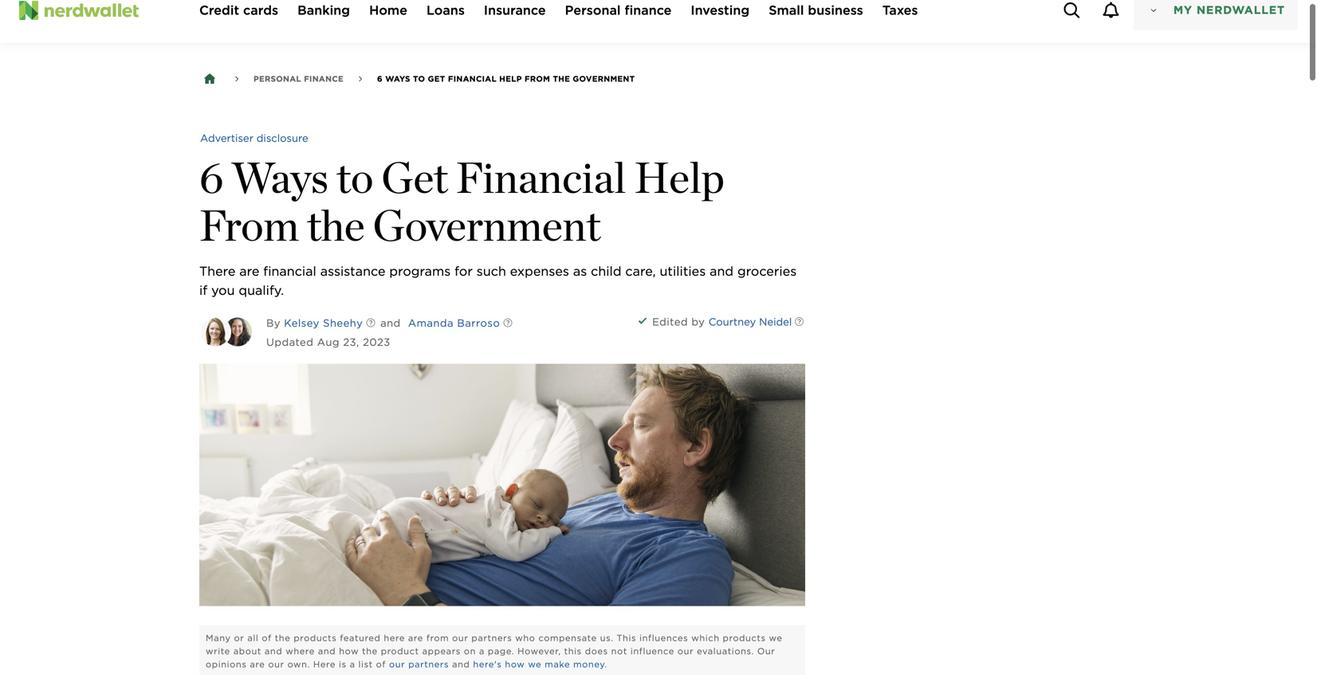 Task type: locate. For each thing, give the bounding box(es) containing it.
partners inside many or all of the products featured here are from our partners who compensate us. this influences which products we write about and where and how the product appears on a page. however, this does not influence our evaluations. our opinions are our own. here is a list of
[[472, 633, 512, 644]]

neidel
[[760, 316, 792, 328]]

6
[[377, 74, 383, 84], [199, 151, 224, 203]]

amanda barroso image
[[223, 318, 252, 347]]

partners
[[472, 633, 512, 644], [409, 660, 449, 670]]

1 vertical spatial get
[[382, 151, 448, 203]]

more information about image down groceries at the right of the page
[[782, 306, 817, 341]]

credit cards button
[[199, 1, 279, 20]]

1 vertical spatial ways
[[232, 151, 329, 203]]

0 vertical spatial of
[[262, 633, 272, 644]]

1 horizontal spatial partners
[[472, 633, 512, 644]]

0 horizontal spatial to
[[337, 151, 374, 203]]

0 vertical spatial 6 ways to get financial help from the government
[[377, 74, 635, 84]]

we
[[769, 633, 783, 644], [528, 660, 542, 670]]

1 horizontal spatial we
[[769, 633, 783, 644]]

government down personal finance button
[[573, 74, 635, 84]]

0 horizontal spatial we
[[528, 660, 542, 670]]

0 horizontal spatial products
[[294, 633, 337, 644]]

1 vertical spatial how
[[505, 660, 525, 670]]

0 vertical spatial partners
[[472, 633, 512, 644]]

from inside breadcrumbs element
[[525, 74, 551, 84]]

are up qualify.
[[240, 264, 260, 279]]

home button
[[369, 1, 408, 20]]

1 horizontal spatial ways
[[385, 74, 411, 84]]

evaluations.
[[697, 646, 755, 657]]

investing button
[[691, 1, 750, 20]]

1 vertical spatial financial
[[456, 151, 627, 203]]

0 vertical spatial financial
[[448, 74, 497, 84]]

get inside breadcrumbs element
[[428, 74, 446, 84]]

ways
[[385, 74, 411, 84], [232, 151, 329, 203]]

influences
[[640, 633, 689, 644]]

our down product
[[389, 660, 405, 670]]

if
[[199, 283, 208, 298]]

personal
[[565, 2, 621, 18], [254, 74, 301, 84]]

0 horizontal spatial a
[[350, 660, 355, 670]]

kelsey sheehy image
[[201, 318, 230, 347]]

0 vertical spatial get
[[428, 74, 446, 84]]

1 horizontal spatial a
[[479, 646, 485, 657]]

list
[[359, 660, 373, 670]]

small
[[769, 2, 805, 18]]

make
[[545, 660, 571, 670]]

1 horizontal spatial 6
[[377, 74, 383, 84]]

1 horizontal spatial help
[[635, 151, 725, 203]]

more information about image right aug
[[354, 307, 389, 342]]

ways inside breadcrumbs element
[[385, 74, 411, 84]]

we inside many or all of the products featured here are from our partners who compensate us. this influences which products we write about and where and how the product appears on a page. however, this does not influence our evaluations. our opinions are our own. here is a list of
[[769, 633, 783, 644]]

a
[[479, 646, 485, 657], [350, 660, 355, 670]]

we down however,
[[528, 660, 542, 670]]

6 inside breadcrumbs element
[[377, 74, 383, 84]]

government inside the 6 ways to get financial help from the government
[[373, 199, 601, 251]]

here's
[[473, 660, 502, 670]]

advertiser disclosure image
[[200, 121, 309, 156]]

6 ways to get financial help from the government inside breadcrumbs element
[[377, 74, 635, 84]]

1 vertical spatial we
[[528, 660, 542, 670]]

influence
[[631, 646, 675, 657]]

1 horizontal spatial more information about image
[[491, 307, 526, 342]]

government up such
[[373, 199, 601, 251]]

our left own.
[[268, 660, 285, 670]]

and down on
[[452, 660, 470, 670]]

finance
[[625, 2, 672, 18]]

back to nerdwallet homepage image
[[203, 72, 217, 86]]

6 ways to get financial help from the government up for
[[199, 151, 725, 251]]

to
[[413, 74, 425, 84], [337, 151, 374, 203]]

of right list
[[376, 660, 386, 670]]

0 horizontal spatial personal
[[254, 74, 301, 84]]

or
[[234, 633, 244, 644]]

of
[[262, 633, 272, 644], [376, 660, 386, 670]]

credit
[[199, 2, 239, 18]]

1 vertical spatial 6
[[199, 151, 224, 203]]

as
[[573, 264, 587, 279]]

0 vertical spatial personal
[[565, 2, 621, 18]]

nerdwallet home page link
[[19, 1, 180, 20]]

0 vertical spatial government
[[573, 74, 635, 84]]

1 horizontal spatial to
[[413, 74, 425, 84]]

utilities
[[660, 264, 706, 279]]

0 vertical spatial are
[[240, 264, 260, 279]]

and inside there are financial assistance programs for such expenses as child care, utilities and groceries if you qualify.
[[710, 264, 734, 279]]

0 horizontal spatial how
[[339, 646, 359, 657]]

all
[[248, 633, 259, 644]]

you
[[212, 283, 235, 298]]

government inside breadcrumbs element
[[573, 74, 635, 84]]

2 vertical spatial are
[[250, 660, 265, 670]]

personal inside button
[[565, 2, 621, 18]]

of right the all
[[262, 633, 272, 644]]

a right on
[[479, 646, 485, 657]]

does
[[585, 646, 608, 657]]

kelsey sheehy
[[284, 317, 363, 329]]

financial
[[448, 74, 497, 84], [456, 151, 627, 203]]

1 vertical spatial personal
[[254, 74, 301, 84]]

expenses
[[510, 264, 570, 279]]

personal inside breadcrumbs element
[[254, 74, 301, 84]]

0 horizontal spatial ways
[[232, 151, 329, 203]]

0 horizontal spatial partners
[[409, 660, 449, 670]]

how
[[339, 646, 359, 657], [505, 660, 525, 670]]

2 products from the left
[[723, 633, 766, 644]]

0 horizontal spatial more information about image
[[354, 307, 389, 342]]

products
[[294, 633, 337, 644], [723, 633, 766, 644]]

1 vertical spatial from
[[199, 199, 299, 251]]

1 vertical spatial help
[[635, 151, 725, 203]]

products up evaluations.
[[723, 633, 766, 644]]

partners down appears
[[409, 660, 449, 670]]

0 vertical spatial 6
[[377, 74, 383, 84]]

and right about
[[265, 646, 283, 657]]

loans
[[427, 2, 465, 18]]

our up on
[[452, 633, 469, 644]]

more information about image down there are financial assistance programs for such expenses as child care, utilities and groceries if you qualify.
[[491, 307, 526, 342]]

1 horizontal spatial personal
[[565, 2, 621, 18]]

business
[[808, 2, 864, 18]]

financial inside the 6 ways to get financial help from the government
[[456, 151, 627, 203]]

kelsey sheehy link
[[284, 317, 363, 329]]

get inside the 6 ways to get financial help from the government
[[382, 151, 448, 203]]

and up here
[[318, 646, 336, 657]]

more information about image
[[782, 306, 817, 341], [354, 307, 389, 342], [491, 307, 526, 342]]

1 horizontal spatial products
[[723, 633, 766, 644]]

0 vertical spatial how
[[339, 646, 359, 657]]

1 vertical spatial a
[[350, 660, 355, 670]]

more information about image for kelsey sheehy
[[354, 307, 389, 342]]

how down page.
[[505, 660, 525, 670]]

are inside there are financial assistance programs for such expenses as child care, utilities and groceries if you qualify.
[[240, 264, 260, 279]]

0 horizontal spatial from
[[199, 199, 299, 251]]

our
[[452, 633, 469, 644], [678, 646, 694, 657], [268, 660, 285, 670], [389, 660, 405, 670]]

how up is
[[339, 646, 359, 657]]

6 ways to get financial help from the government down insurance button
[[377, 74, 635, 84]]

a right is
[[350, 660, 355, 670]]

us.
[[600, 633, 614, 644]]

to inside breadcrumbs element
[[413, 74, 425, 84]]

1 horizontal spatial from
[[525, 74, 551, 84]]

from up there
[[199, 199, 299, 251]]

are up product
[[408, 633, 424, 644]]

such
[[477, 264, 507, 279]]

amanda barroso
[[408, 317, 500, 329]]

1 vertical spatial of
[[376, 660, 386, 670]]

this
[[617, 633, 637, 644]]

0 vertical spatial a
[[479, 646, 485, 657]]

we up our
[[769, 633, 783, 644]]

are down about
[[250, 660, 265, 670]]

0 horizontal spatial help
[[500, 74, 522, 84]]

edited
[[653, 316, 688, 328]]

partners up page.
[[472, 633, 512, 644]]

6 inside the 6 ways to get financial help from the government
[[199, 151, 224, 203]]

personal finance
[[254, 74, 344, 84]]

nerdwallet
[[1197, 3, 1286, 17]]

1 vertical spatial to
[[337, 151, 374, 203]]

0 horizontal spatial of
[[262, 633, 272, 644]]

our
[[758, 646, 776, 657]]

0 vertical spatial we
[[769, 633, 783, 644]]

loans button
[[427, 1, 465, 20]]

taxes button
[[883, 1, 919, 20]]

taxes
[[883, 2, 919, 18]]

6 ways to get financial help from the government
[[377, 74, 635, 84], [199, 151, 725, 251]]

0 vertical spatial to
[[413, 74, 425, 84]]

personal for personal finance
[[565, 2, 621, 18]]

0 horizontal spatial 6
[[199, 151, 224, 203]]

0 vertical spatial from
[[525, 74, 551, 84]]

and right utilities
[[710, 264, 734, 279]]

1 vertical spatial government
[[373, 199, 601, 251]]

products up where
[[294, 633, 337, 644]]

from down insurance button
[[525, 74, 551, 84]]

small business
[[769, 2, 864, 18]]

the
[[553, 74, 571, 84], [307, 199, 365, 251], [275, 633, 291, 644], [362, 646, 378, 657]]

from
[[525, 74, 551, 84], [199, 199, 299, 251]]

0 vertical spatial help
[[500, 74, 522, 84]]

2023
[[363, 336, 391, 349]]

1 products from the left
[[294, 633, 337, 644]]

our partners link
[[389, 660, 449, 670]]

0 vertical spatial ways
[[385, 74, 411, 84]]

are
[[240, 264, 260, 279], [408, 633, 424, 644], [250, 660, 265, 670]]

breadcrumbs element
[[199, 69, 649, 89]]



Task type: vqa. For each thing, say whether or not it's contained in the screenshot.
Search icon
yes



Task type: describe. For each thing, give the bounding box(es) containing it.
1 vertical spatial are
[[408, 633, 424, 644]]

by
[[266, 317, 281, 329]]

here
[[313, 660, 336, 670]]

insurance button
[[484, 1, 546, 20]]

however,
[[518, 646, 561, 657]]

many or all of the products featured here are from our partners who compensate us. this influences which products we write about and where and how the product appears on a page. however, this does not influence our evaluations. our opinions are our own. here is a list of
[[206, 633, 783, 670]]

qualify.
[[239, 283, 284, 298]]

updated
[[266, 336, 314, 349]]

about
[[234, 646, 262, 657]]

1 vertical spatial partners
[[409, 660, 449, 670]]

there are financial assistance programs for such expenses as child care, utilities and groceries if you qualify.
[[199, 264, 797, 298]]

and up 2023 at the left
[[377, 317, 401, 329]]

my nerdwallet link
[[1134, 0, 1299, 30]]

finance
[[304, 74, 344, 84]]

1 horizontal spatial of
[[376, 660, 386, 670]]

aug
[[317, 336, 340, 349]]

help inside the 6 ways to get financial help from the government
[[635, 151, 725, 203]]

amanda barroso link
[[408, 317, 500, 329]]

groceries
[[738, 264, 797, 279]]

home
[[369, 2, 408, 18]]

how inside many or all of the products featured here are from our partners who compensate us. this influences which products we write about and where and how the product appears on a page. however, this does not influence our evaluations. our opinions are our own. here is a list of
[[339, 646, 359, 657]]

our partners and here's how we make money .
[[389, 660, 608, 670]]

care,
[[626, 264, 656, 279]]

1 horizontal spatial how
[[505, 660, 525, 670]]

.
[[605, 660, 608, 670]]

edited by courtney neidel
[[653, 316, 792, 328]]

sheehy
[[323, 317, 363, 329]]

financial
[[263, 264, 317, 279]]

here
[[384, 633, 405, 644]]

investing
[[691, 2, 750, 18]]

2 horizontal spatial more information about image
[[782, 306, 817, 341]]

amanda
[[408, 317, 454, 329]]

programs
[[390, 264, 451, 279]]

barroso
[[457, 317, 500, 329]]

personal for personal finance
[[254, 74, 301, 84]]

child
[[591, 264, 622, 279]]

personal finance link
[[254, 69, 344, 89]]

here's how we make money link
[[473, 660, 605, 670]]

kelsey
[[284, 317, 320, 329]]

compensate
[[539, 633, 597, 644]]

opinions
[[206, 660, 247, 670]]

assistance
[[320, 264, 386, 279]]

our down which
[[678, 646, 694, 657]]

from inside the 6 ways to get financial help from the government
[[199, 199, 299, 251]]

this
[[565, 646, 582, 657]]

1 vertical spatial 6 ways to get financial help from the government
[[199, 151, 725, 251]]

updated aug 23, 2023
[[266, 336, 391, 349]]

personal finance
[[565, 2, 672, 18]]

from
[[427, 633, 449, 644]]

courtney
[[709, 316, 756, 328]]

small business button
[[769, 1, 864, 20]]

many
[[206, 633, 231, 644]]

my nerdwallet
[[1174, 3, 1286, 17]]

search element
[[1053, 0, 1092, 30]]

product
[[381, 646, 419, 657]]

own.
[[288, 660, 310, 670]]

the inside breadcrumbs element
[[553, 74, 571, 84]]

personal finance button
[[565, 1, 672, 20]]

where
[[286, 646, 315, 657]]

banking
[[298, 2, 350, 18]]

insurance
[[484, 2, 546, 18]]

by
[[692, 316, 705, 328]]

cards
[[243, 2, 279, 18]]

23,
[[343, 336, 360, 349]]

is
[[339, 660, 347, 670]]

banking button
[[298, 1, 350, 20]]

financial inside breadcrumbs element
[[448, 74, 497, 84]]

nerdwallet home page image
[[19, 1, 38, 20]]

which
[[692, 633, 720, 644]]

on
[[464, 646, 476, 657]]

help inside breadcrumbs element
[[500, 74, 522, 84]]

there
[[199, 264, 236, 279]]

credit cards
[[199, 2, 279, 18]]

page.
[[488, 646, 515, 657]]

featured
[[340, 633, 381, 644]]

more information about image for amanda barroso
[[491, 307, 526, 342]]

who
[[516, 633, 536, 644]]

search image
[[1065, 2, 1081, 18]]

appears
[[423, 646, 461, 657]]

write
[[206, 646, 230, 657]]

money
[[574, 660, 605, 670]]



